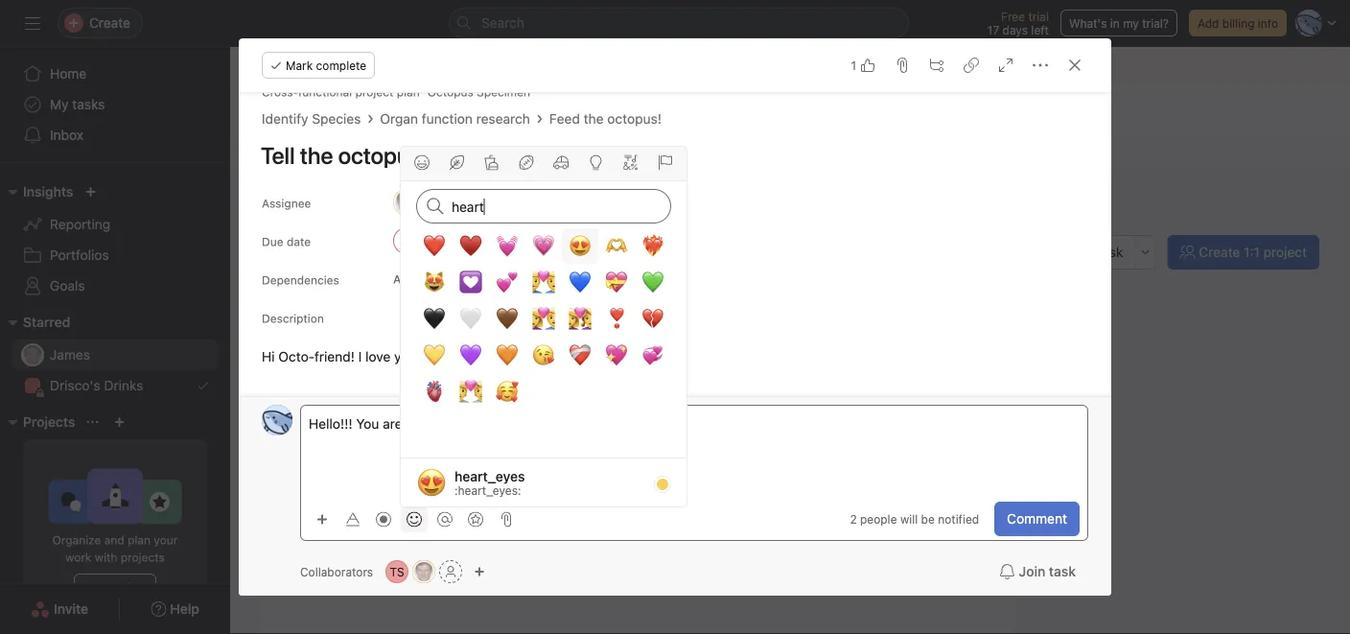 Task type: locate. For each thing, give the bounding box(es) containing it.
0 vertical spatial completed checkbox
[[281, 458, 304, 481]]

you
[[394, 349, 417, 365], [405, 361, 428, 377], [570, 361, 593, 377], [410, 424, 433, 440]]

1 horizontal spatial task
[[1098, 244, 1124, 260]]

reporting link
[[12, 209, 219, 240]]

organ
[[380, 111, 418, 127]]

the right the feed
[[584, 111, 604, 127]]

team
[[521, 499, 552, 515]]

friend! left 'i'
[[315, 349, 355, 365]]

1 vertical spatial project
[[1264, 244, 1308, 260]]

0 vertical spatial octo-
[[279, 349, 315, 365]]

one
[[349, 536, 375, 552]]

the for octopus!
[[584, 111, 604, 127]]

2 horizontal spatial drisco's
[[835, 500, 879, 514]]

2 horizontal spatial with
[[540, 361, 567, 377]]

1 vertical spatial completed image
[[281, 533, 304, 556]]

Completed checkbox
[[281, 458, 304, 481], [281, 495, 304, 519], [281, 533, 304, 556]]

notified
[[938, 513, 980, 526]]

1 vertical spatial task
[[1049, 564, 1076, 579]]

you left 💖 image
[[570, 361, 593, 377]]

1 completed image from the top
[[281, 458, 304, 481]]

ja down starred dropdown button
[[26, 348, 39, 362]]

time
[[555, 231, 582, 247]]

ja right ts button
[[418, 565, 430, 578]]

james.peterson1902@gmail.com link
[[612, 228, 813, 249]]

nov
[[930, 538, 951, 551]]

cross-functional project plan octopus specimen
[[262, 85, 530, 99]]

2 vertical spatial completed image
[[281, 570, 304, 593]]

1 vertical spatial completed image
[[281, 495, 304, 519]]

completed checkbox for phase
[[281, 533, 304, 556]]

drisco's right for
[[707, 179, 764, 197]]

2 vertical spatial drinks
[[883, 500, 917, 514]]

add billing info button
[[1189, 10, 1287, 36]]

project down office.
[[355, 85, 394, 99]]

brainstorm
[[308, 462, 376, 477]]

😍 image
[[416, 467, 447, 498]]

ja button for brand meeting with the marketing team
[[971, 495, 994, 519]]

task for assign task
[[1098, 244, 1124, 260]]

add for add billing info
[[1198, 16, 1220, 30]]

all
[[285, 361, 301, 377]]

functional
[[298, 85, 352, 99]]

cross-
[[262, 85, 298, 99]]

james down research
[[445, 133, 532, 170]]

💑 image
[[460, 380, 483, 403]]

project inside button
[[1264, 244, 1308, 260]]

plan inside organize and plan your work with projects
[[128, 533, 151, 547]]

completed image left tell
[[281, 421, 304, 444]]

remove from starred image
[[542, 144, 557, 159]]

testing
[[902, 538, 941, 551]]

0 vertical spatial drisco's drinks
[[50, 377, 143, 393]]

add inside the tell the octopus you love them dialog
[[393, 272, 415, 286]]

ja inside the tell the octopus you love them dialog
[[418, 565, 430, 578]]

1 completed checkbox from the top
[[281, 458, 304, 481]]

meeting
[[348, 499, 399, 515]]

i
[[358, 349, 362, 365]]

hello!!! you are great octo-friend!
[[309, 416, 522, 432]]

1 vertical spatial love
[[436, 424, 461, 440]]

1 completed image from the top
[[281, 421, 304, 444]]

at mention image
[[437, 512, 453, 527]]

the down 😍 icon
[[432, 499, 452, 515]]

tasks
[[285, 326, 334, 349]]

octopus!
[[608, 111, 662, 127]]

❤️‍🩹 image
[[569, 343, 592, 366]]

completed checkbox left phase
[[281, 533, 304, 556]]

love for i
[[366, 349, 391, 365]]

1 vertical spatial drinks
[[104, 377, 143, 393]]

1
[[851, 59, 857, 72]]

0 horizontal spatial love
[[366, 349, 391, 365]]

12:45pm
[[464, 231, 518, 247]]

ja for ja button to the bottom
[[418, 565, 430, 578]]

organize
[[52, 533, 101, 547]]

0 vertical spatial add
[[1198, 16, 1220, 30]]

0 vertical spatial james
[[269, 58, 309, 74]]

ja button for phase one
[[971, 533, 994, 556]]

completed checkbox left brainstorm
[[281, 458, 304, 481]]

inbox
[[50, 127, 83, 143]]

insights element
[[0, 175, 230, 305]]

task right assign
[[1098, 244, 1124, 260]]

0 vertical spatial drinks
[[768, 179, 812, 197]]

brand meeting with the marketing team
[[308, 499, 552, 515]]

plan
[[397, 85, 420, 99], [128, 533, 151, 547]]

0 horizontal spatial octo-
[[279, 349, 315, 365]]

you inside dialog
[[394, 349, 417, 365]]

1 vertical spatial add
[[393, 272, 415, 286]]

drisco's
[[707, 179, 764, 197], [50, 377, 100, 393], [835, 500, 879, 514]]

0 horizontal spatial plan
[[128, 533, 151, 547]]

attach a file or paste an image image
[[499, 512, 514, 527]]

1 completed checkbox from the top
[[281, 421, 304, 444]]

😘 image
[[532, 343, 555, 366]]

12:45pm local time
[[464, 231, 582, 247]]

free
[[1002, 10, 1026, 23]]

💟 image
[[460, 271, 483, 294]]

what's in my trial?
[[1070, 16, 1169, 30]]

identify species
[[262, 111, 361, 127]]

octo- down 💑 image
[[442, 416, 478, 432]]

lemon
[[414, 574, 455, 590]]

project for 1:1
[[1264, 244, 1308, 260]]

3 completed image from the top
[[281, 570, 304, 593]]

drinks inside starred element
[[104, 377, 143, 393]]

0 vertical spatial project
[[355, 85, 394, 99]]

1 vertical spatial james
[[445, 133, 532, 170]]

1 horizontal spatial drisco's drinks link
[[827, 497, 917, 517]]

clear due date image
[[487, 235, 498, 247]]

completed checkbox for brand
[[281, 495, 304, 519]]

james is out of office.
[[269, 58, 405, 74]]

ja
[[311, 161, 364, 224], [26, 348, 39, 362], [976, 500, 988, 514], [976, 538, 988, 551], [418, 565, 430, 578]]

completed image left loungin'
[[281, 570, 304, 593]]

task
[[1098, 244, 1124, 260], [1049, 564, 1076, 579]]

2 people will be notified
[[850, 513, 980, 526]]

0 horizontal spatial drisco's
[[50, 377, 100, 393]]

0 vertical spatial drisco's drinks link
[[12, 370, 219, 401]]

3 completed checkbox from the top
[[281, 533, 304, 556]]

0 vertical spatial love
[[366, 349, 391, 365]]

plan up projects
[[128, 533, 151, 547]]

1 horizontal spatial marketing
[[816, 179, 886, 197]]

my
[[50, 96, 69, 112]]

🧡 image
[[496, 343, 519, 366]]

1 horizontal spatial plan
[[397, 85, 420, 99]]

0 vertical spatial with
[[540, 361, 567, 377]]

0 vertical spatial completed image
[[281, 421, 304, 444]]

james down starred
[[50, 347, 90, 363]]

main content
[[241, 34, 1089, 634]]

1 horizontal spatial friend!
[[478, 416, 518, 432]]

–
[[943, 500, 950, 514]]

love right 'i'
[[366, 349, 391, 365]]

completed image left brainstorm
[[281, 458, 304, 481]]

task right join
[[1049, 564, 1076, 579]]

Search field
[[416, 189, 672, 224]]

0 vertical spatial marketing
[[816, 179, 886, 197]]

drisco's drinks link
[[12, 370, 219, 401], [827, 497, 917, 517]]

💜 image
[[460, 343, 483, 366]]

21
[[954, 538, 967, 551]]

project inside the tell the octopus you love them dialog
[[355, 85, 394, 99]]

0 vertical spatial ja button
[[971, 495, 994, 519]]

0 horizontal spatial the
[[333, 424, 353, 440]]

0 horizontal spatial james
[[50, 347, 90, 363]]

2 completed image from the top
[[281, 533, 304, 556]]

organ function research link
[[380, 108, 530, 130]]

1 vertical spatial drisco's
[[50, 377, 100, 393]]

add left 😻 icon
[[393, 272, 415, 286]]

Task Name text field
[[248, 133, 1089, 177]]

2 horizontal spatial drinks
[[883, 500, 917, 514]]

ja button right ts button
[[413, 560, 436, 583]]

2 completed image from the top
[[281, 495, 304, 519]]

1 vertical spatial marketing
[[455, 499, 517, 515]]

function
[[422, 111, 473, 127]]

task inside button
[[1098, 244, 1124, 260]]

drisco's drinks link up projects
[[12, 370, 219, 401]]

dependencies
[[262, 273, 339, 287]]

search list box
[[449, 8, 909, 38]]

comment button
[[995, 502, 1080, 536]]

collaborating
[[451, 361, 536, 377]]

0 horizontal spatial task
[[1049, 564, 1076, 579]]

in
[[1111, 16, 1120, 30]]

completed checkbox left tell
[[281, 421, 304, 444]]

completed image for brand
[[281, 495, 304, 519]]

remove assignee image
[[484, 197, 496, 208]]

1 vertical spatial completed checkbox
[[281, 570, 304, 593]]

friend! down 🥰 image
[[478, 416, 518, 432]]

2 horizontal spatial the
[[584, 111, 604, 127]]

james
[[269, 58, 309, 74], [445, 133, 532, 170], [50, 347, 90, 363]]

1 horizontal spatial drinks
[[768, 179, 812, 197]]

the inside dialog
[[584, 111, 604, 127]]

collapse task pane image
[[1068, 58, 1083, 73]]

toolbar
[[309, 505, 520, 533]]

0 horizontal spatial project
[[355, 85, 394, 99]]

❤️ image
[[423, 234, 446, 257]]

octo- right the hi
[[279, 349, 315, 365]]

hide sidebar image
[[25, 15, 40, 31]]

with inside organize and plan your work with projects
[[95, 551, 117, 564]]

identify
[[262, 111, 308, 127]]

0 horizontal spatial with
[[95, 551, 117, 564]]

1 button
[[846, 52, 882, 79]]

0 vertical spatial completed image
[[281, 458, 304, 481]]

1:1
[[1244, 244, 1260, 260]]

2 completed checkbox from the top
[[281, 495, 304, 519]]

1 horizontal spatial project
[[1264, 244, 1308, 260]]

tasks
[[72, 96, 105, 112]]

0 vertical spatial plan
[[397, 85, 420, 99]]

james.peterson1902@gmail.com
[[612, 231, 813, 247]]

👨‍❤️‍👨 image
[[532, 271, 555, 294]]

1 vertical spatial completed checkbox
[[281, 495, 304, 519]]

2 vertical spatial with
[[95, 551, 117, 564]]

0 vertical spatial the
[[584, 111, 604, 127]]

1 horizontal spatial add
[[1198, 16, 1220, 30]]

💞 image
[[642, 343, 665, 366]]

drisco's drinks up projects
[[50, 377, 143, 393]]

the right tell
[[333, 424, 353, 440]]

hi
[[262, 349, 275, 365]]

mark complete
[[286, 59, 367, 72]]

🖤 image
[[423, 307, 446, 330]]

2 vertical spatial james
[[50, 347, 90, 363]]

assigned
[[324, 361, 383, 377]]

tell
[[308, 424, 329, 440]]

1 horizontal spatial the
[[432, 499, 452, 515]]

completed image left phase
[[281, 533, 304, 556]]

ja right 21
[[976, 538, 988, 551]]

james up the "cross-"
[[269, 58, 309, 74]]

ja button right 21
[[971, 533, 994, 556]]

completed checkbox left loungin'
[[281, 570, 304, 593]]

projects element
[[0, 405, 230, 634]]

love left them
[[436, 424, 461, 440]]

goals
[[50, 278, 85, 294]]

assignee
[[262, 197, 311, 210]]

due date
[[262, 235, 311, 248]]

plan up the organ
[[397, 85, 420, 99]]

the
[[584, 111, 604, 127], [333, 424, 353, 440], [432, 499, 452, 515]]

1 horizontal spatial octo-
[[442, 416, 478, 432]]

🫀 image
[[423, 380, 446, 403]]

0 horizontal spatial drinks
[[104, 377, 143, 393]]

completed image
[[281, 458, 304, 481], [281, 495, 304, 519], [281, 570, 304, 593]]

feed
[[550, 111, 580, 127]]

goals link
[[12, 271, 219, 301]]

1 horizontal spatial james
[[269, 58, 309, 74]]

2 vertical spatial completed checkbox
[[281, 533, 304, 556]]

🤍 image
[[460, 307, 483, 330]]

option
[[562, 227, 599, 264]]

1 horizontal spatial drisco's
[[707, 179, 764, 197]]

love for you
[[436, 424, 461, 440]]

project right 1:1 at the right top
[[1264, 244, 1308, 260]]

days
[[1003, 23, 1028, 36]]

my tasks link
[[12, 89, 219, 120]]

add left billing
[[1198, 16, 1220, 30]]

0 vertical spatial completed checkbox
[[281, 421, 304, 444]]

marketing inside beverage brewer & can councilor for drisco's drinks marketing department
[[816, 179, 886, 197]]

specimen
[[477, 85, 530, 99]]

Completed checkbox
[[281, 421, 304, 444], [281, 570, 304, 593]]

💕 image
[[496, 271, 519, 294]]

drisco's up giraffe
[[835, 500, 879, 514]]

james inside starred element
[[50, 347, 90, 363]]

research
[[476, 111, 530, 127]]

search
[[482, 15, 525, 31]]

with left ❤️‍🩹 image
[[540, 361, 567, 377]]

drisco's drinks link inside starred element
[[12, 370, 219, 401]]

completed image left insert an object image at the left of the page
[[281, 495, 304, 519]]

1 horizontal spatial with
[[402, 499, 428, 515]]

phase
[[308, 536, 346, 552]]

completed checkbox left insert an object image at the left of the page
[[281, 495, 304, 519]]

is
[[313, 58, 323, 74]]

1 vertical spatial plan
[[128, 533, 151, 547]]

completed checkbox for brainstorm
[[281, 458, 304, 481]]

2 completed checkbox from the top
[[281, 570, 304, 593]]

drisco's drinks link up giraffe
[[827, 497, 917, 517]]

💝 image
[[605, 271, 628, 294]]

collaborating with you
[[451, 361, 593, 377]]

ja right 27
[[976, 500, 988, 514]]

0 vertical spatial drisco's
[[707, 179, 764, 197]]

with down 😍 icon
[[402, 499, 428, 515]]

for
[[684, 179, 703, 197]]

completed image
[[281, 421, 304, 444], [281, 533, 304, 556]]

1 horizontal spatial love
[[436, 424, 461, 440]]

record a video image
[[376, 512, 391, 527]]

1 vertical spatial ja button
[[971, 533, 994, 556]]

drisco's up projects
[[50, 377, 100, 393]]

0 vertical spatial friend!
[[315, 349, 355, 365]]

starred button
[[0, 311, 70, 334]]

you left 💛 icon
[[394, 349, 417, 365]]

lime
[[459, 574, 489, 590]]

0 horizontal spatial friend!
[[315, 349, 355, 365]]

1 vertical spatial the
[[333, 424, 353, 440]]

0 horizontal spatial drisco's drinks link
[[12, 370, 219, 401]]

drisco's inside starred element
[[50, 377, 100, 393]]

0 horizontal spatial add
[[393, 272, 415, 286]]

0 horizontal spatial drisco's drinks
[[50, 377, 143, 393]]

mark
[[286, 59, 313, 72]]

beverage
[[445, 179, 511, 197]]

drisco's drinks up giraffe
[[835, 500, 917, 514]]

create 1:1 project
[[1199, 244, 1308, 260]]

octo- inside main content
[[279, 349, 315, 365]]

create
[[1199, 244, 1241, 260]]

0 vertical spatial task
[[1098, 244, 1124, 260]]

1 vertical spatial drisco's drinks
[[835, 500, 917, 514]]

add subtask image
[[930, 58, 945, 73]]

love inside the tell the octopus you love them dialog
[[366, 349, 391, 365]]

ja button right 27
[[971, 495, 994, 519]]

drisco's drinks
[[50, 377, 143, 393], [835, 500, 917, 514]]

hello!!!
[[309, 416, 353, 432]]

with down and
[[95, 551, 117, 564]]

task inside button
[[1049, 564, 1076, 579]]



Task type: describe. For each thing, give the bounding box(es) containing it.
full screen image
[[999, 58, 1014, 73]]

starred
[[23, 314, 70, 330]]

octopus
[[356, 424, 407, 440]]

portfolios
[[50, 247, 109, 263]]

comment
[[1007, 511, 1068, 527]]

you right are
[[410, 424, 433, 440]]

work
[[65, 551, 92, 564]]

assign task button
[[1021, 235, 1136, 270]]

2 vertical spatial drisco's
[[835, 500, 879, 514]]

heart_eyes
[[455, 468, 525, 484]]

😍 image
[[569, 234, 592, 257]]

insert an object image
[[317, 514, 328, 525]]

join task button
[[988, 554, 1089, 589]]

completed checkbox for tell
[[281, 421, 304, 444]]

attachments: add a file to this task, tell the octopus you love them image
[[895, 58, 910, 73]]

starred element
[[0, 305, 230, 405]]

you right by
[[405, 361, 428, 377]]

my tasks
[[50, 96, 105, 112]]

add billing info
[[1198, 16, 1279, 30]]

🥰 image
[[496, 380, 519, 403]]

giraffe
[[862, 538, 899, 551]]

complete
[[316, 59, 367, 72]]

plan inside the tell the octopus you love them dialog
[[397, 85, 420, 99]]

search button
[[449, 8, 909, 38]]

emoji image
[[407, 512, 422, 527]]

due
[[262, 235, 284, 248]]

👩‍❤️‍👩 image
[[569, 307, 592, 330]]

global element
[[0, 47, 230, 162]]

more actions for this task image
[[1033, 58, 1049, 73]]

hi octo-friend! i love you
[[262, 349, 417, 365]]

tell the octopus you love them dialog
[[239, 34, 1112, 634]]

cola
[[441, 462, 469, 477]]

be
[[921, 513, 935, 526]]

invite button
[[18, 592, 101, 626]]

ts button
[[386, 560, 409, 583]]

join task
[[1019, 564, 1076, 579]]

your
[[154, 533, 178, 547]]

project for functional
[[355, 85, 394, 99]]

1 vertical spatial friend!
[[478, 416, 518, 432]]

join
[[1019, 564, 1046, 579]]

giraffe testing link
[[854, 535, 941, 554]]

💚 image
[[642, 271, 665, 294]]

drisco's drinks inside starred element
[[50, 377, 143, 393]]

0 horizontal spatial marketing
[[455, 499, 517, 515]]

california
[[379, 462, 438, 477]]

toolbar inside the tell the octopus you love them dialog
[[309, 505, 520, 533]]

completed checkbox for loungin'
[[281, 570, 304, 593]]

completed image for brainstorm
[[281, 458, 304, 481]]

ja inside starred element
[[26, 348, 39, 362]]

main content containing identify species
[[241, 34, 1089, 634]]

completed image for loungin'
[[281, 570, 304, 593]]

assigned by you
[[324, 361, 428, 377]]

2
[[850, 513, 857, 526]]

friend! inside main content
[[315, 349, 355, 365]]

organ function research
[[380, 111, 530, 127]]

1 vertical spatial drisco's drinks link
[[827, 497, 917, 517]]

copy task link image
[[964, 58, 979, 73]]

1 vertical spatial with
[[402, 499, 428, 515]]

beverage brewer & can councilor for drisco's drinks marketing department
[[445, 179, 886, 220]]

flavors
[[473, 462, 514, 477]]

tasks tabs tab list
[[262, 359, 1017, 390]]

💔 image
[[642, 307, 665, 330]]

nov 21
[[930, 538, 967, 551]]

💛 image
[[423, 343, 446, 366]]

species
[[312, 111, 361, 127]]

cross-functional project plan link
[[262, 85, 420, 99]]

invite
[[54, 601, 88, 617]]

💗 image
[[532, 234, 555, 257]]

inbox link
[[12, 120, 219, 151]]

home
[[50, 66, 87, 82]]

completed image for tell
[[281, 421, 304, 444]]

nov 21 button
[[930, 538, 967, 551]]

– 27
[[940, 500, 967, 514]]

add or remove collaborators image
[[474, 566, 486, 578]]

task for join task
[[1049, 564, 1076, 579]]

loungin' laguna lemon lime
[[308, 574, 489, 590]]

1 vertical spatial octo-
[[442, 416, 478, 432]]

projects
[[121, 551, 165, 564]]

ja up date
[[311, 161, 364, 224]]

add dependencies button
[[385, 266, 505, 293]]

💙 image
[[569, 271, 592, 294]]

2 vertical spatial the
[[432, 499, 452, 515]]

👩‍❤️‍👨 image
[[532, 307, 555, 330]]

portfolios link
[[12, 240, 219, 271]]

17
[[988, 23, 1000, 36]]

great
[[406, 416, 438, 432]]

formatting image
[[345, 512, 361, 527]]

by
[[386, 361, 402, 377]]

😻 image
[[423, 271, 446, 294]]

phase one
[[308, 536, 375, 552]]

♥️ image
[[460, 234, 483, 257]]

laguna
[[365, 574, 410, 590]]

completed image for phase
[[281, 533, 304, 556]]

drinks inside beverage brewer & can councilor for drisco's drinks marketing department
[[768, 179, 812, 197]]

appreciations image
[[468, 512, 483, 527]]

💖 image
[[605, 343, 628, 366]]

brewer
[[515, 179, 564, 197]]

left
[[1032, 23, 1049, 36]]

my
[[1123, 16, 1140, 30]]

department
[[445, 202, 528, 220]]

🤎 image
[[496, 307, 519, 330]]

2 vertical spatial ja button
[[413, 560, 436, 583]]

assign
[[1053, 244, 1094, 260]]

add for add dependencies
[[393, 272, 415, 286]]

heart_eyes :heart_eyes:
[[455, 468, 525, 497]]

office.
[[366, 58, 405, 74]]

octopus specimen link
[[428, 85, 530, 99]]

projects
[[23, 414, 75, 430]]

🫶 image
[[605, 234, 628, 257]]

the for octopus
[[333, 424, 353, 440]]

you
[[356, 416, 379, 432]]

2 horizontal spatial james
[[445, 133, 532, 170]]

insights
[[23, 184, 73, 200]]

local
[[522, 231, 551, 247]]

with inside tasks tabs tab list
[[540, 361, 567, 377]]

:heart_eyes:
[[455, 484, 521, 497]]

dependencies
[[419, 272, 497, 286]]

them
[[465, 424, 497, 440]]

💓 image
[[496, 234, 519, 257]]

ja for ja button for brand meeting with the marketing team
[[976, 500, 988, 514]]

organize and plan your work with projects
[[52, 533, 178, 564]]

1 horizontal spatial drisco's drinks
[[835, 500, 917, 514]]

are
[[383, 416, 403, 432]]

loungin'
[[308, 574, 361, 590]]

❣️ image
[[605, 307, 628, 330]]

projects button
[[0, 411, 75, 434]]

drisco's inside beverage brewer & can councilor for drisco's drinks marketing department
[[707, 179, 764, 197]]

of
[[350, 58, 363, 74]]

trial
[[1029, 10, 1049, 23]]

feed the octopus! link
[[550, 108, 662, 130]]

description
[[262, 312, 324, 325]]

ja for ja button corresponding to phase one
[[976, 538, 988, 551]]

❤️‍🔥 image
[[642, 234, 665, 257]]

billing
[[1223, 16, 1255, 30]]

collaborators
[[300, 565, 373, 578]]



Task type: vqa. For each thing, say whether or not it's contained in the screenshot.
the ju
no



